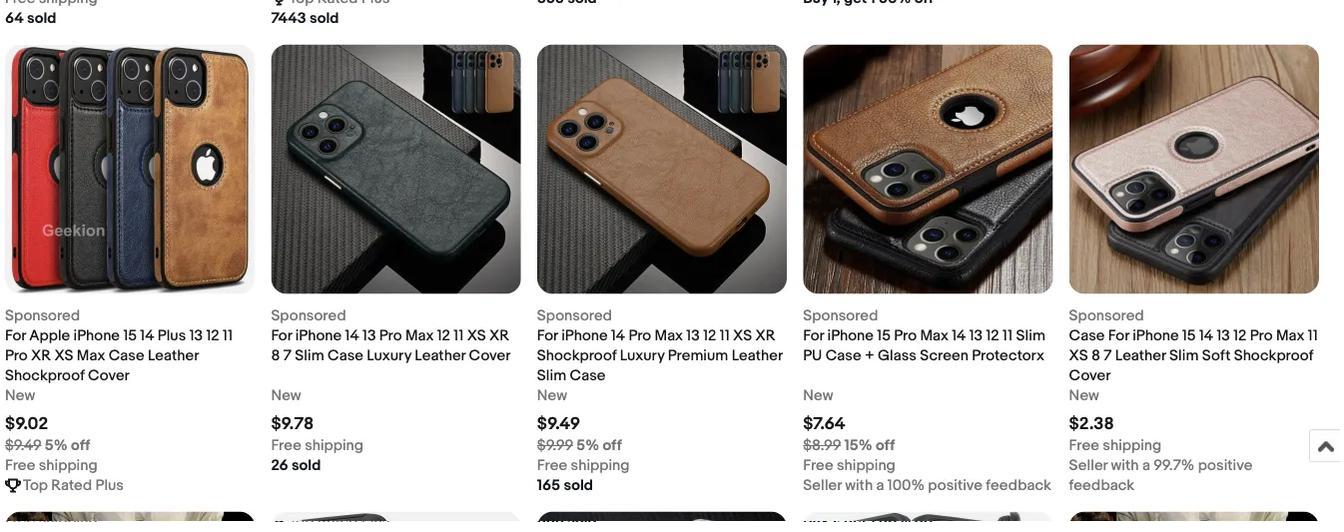 Task type: describe. For each thing, give the bounding box(es) containing it.
max inside sponsored for iphone 14 pro max 13 12 11 xs xr shockproof luxury premium leather slim case new $9.49 $9.99 5% off free shipping 165 sold
[[655, 328, 683, 346]]

xs inside sponsored case for iphone 15 14 13 12 pro max 11 xs 8 7 leather slim soft shockproof cover new $2.38 free shipping seller with a 99.7% positive feedback
[[1069, 348, 1088, 366]]

$9.78 text field
[[271, 414, 314, 435]]

for for $9.49
[[537, 328, 558, 346]]

rated
[[51, 478, 92, 495]]

positive inside sponsored case for iphone 15 14 13 12 pro max 11 xs 8 7 leather slim soft shockproof cover new $2.38 free shipping seller with a 99.7% positive feedback
[[1198, 458, 1253, 476]]

$7.64 text field
[[803, 414, 846, 435]]

sponsored inside sponsored case for iphone 15 14 13 12 pro max 11 xs 8 7 leather slim soft shockproof cover new $2.38 free shipping seller with a 99.7% positive feedback
[[1069, 308, 1144, 326]]

14 inside sponsored for apple iphone 15 14 plus 13 12 11 pro xr xs max case leather shockproof cover new $9.02 $9.49 5% off free shipping
[[140, 328, 154, 346]]

glass
[[878, 348, 917, 366]]

off inside new $7.64 $8.99 15% off free shipping seller with a 100% positive feedback
[[876, 438, 895, 456]]

8 inside sponsored for iphone 14 13 pro max 12 11 xs xr 8 7 slim case luxury leather cover
[[271, 348, 280, 366]]

165 sold text field
[[537, 477, 593, 496]]

12 inside sponsored for iphone 15 pro max 14 13 12 11 slim pu case + glass screen protectorx
[[986, 328, 999, 346]]

64 sold text field
[[5, 9, 56, 29]]

xs inside sponsored for apple iphone 15 14 plus 13 12 11 pro xr xs max case leather shockproof cover new $9.02 $9.49 5% off free shipping
[[54, 348, 73, 366]]

previous price $8.99 15% off text field
[[803, 437, 895, 457]]

xr for sponsored for iphone 14 13 pro max 12 11 xs xr 8 7 slim case luxury leather cover
[[489, 328, 509, 346]]

plus inside text field
[[95, 478, 124, 495]]

13 inside sponsored case for iphone 15 14 13 12 pro max 11 xs 8 7 leather slim soft shockproof cover new $2.38 free shipping seller with a 99.7% positive feedback
[[1217, 328, 1230, 346]]

$9.49 inside sponsored for iphone 14 pro max 13 12 11 xs xr shockproof luxury premium leather slim case new $9.49 $9.99 5% off free shipping 165 sold
[[537, 414, 580, 435]]

top
[[23, 478, 48, 495]]

leather inside sponsored for iphone 14 13 pro max 12 11 xs xr 8 7 slim case luxury leather cover
[[415, 348, 466, 366]]

sponsored for $7.64
[[803, 308, 878, 326]]

12 inside sponsored for apple iphone 15 14 plus 13 12 11 pro xr xs max case leather shockproof cover new $9.02 $9.49 5% off free shipping
[[206, 328, 219, 346]]

new $9.78 free shipping 26 sold
[[271, 388, 364, 476]]

$9.49 inside sponsored for apple iphone 15 14 plus 13 12 11 pro xr xs max case leather shockproof cover new $9.02 $9.49 5% off free shipping
[[5, 438, 41, 456]]

sold inside 64 sold text box
[[27, 10, 56, 28]]

free shipping text field for $9.78
[[271, 437, 364, 457]]

14 inside sponsored for iphone 14 pro max 13 12 11 xs xr shockproof luxury premium leather slim case new $9.49 $9.99 5% off free shipping 165 sold
[[611, 328, 625, 346]]

leather inside sponsored for iphone 14 pro max 13 12 11 xs xr shockproof luxury premium leather slim case new $9.49 $9.99 5% off free shipping 165 sold
[[732, 348, 782, 366]]

free inside new $7.64 $8.99 15% off free shipping seller with a 100% positive feedback
[[803, 458, 833, 476]]

+
[[865, 348, 874, 366]]

free shipping text field for $2.38
[[1069, 437, 1162, 457]]

sold inside 7443 sold text box
[[310, 10, 339, 28]]

shipping inside sponsored case for iphone 15 14 13 12 pro max 11 xs 8 7 leather slim soft shockproof cover new $2.38 free shipping seller with a 99.7% positive feedback
[[1103, 438, 1162, 456]]

pro inside sponsored for apple iphone 15 14 plus 13 12 11 pro xr xs max case leather shockproof cover new $9.02 $9.49 5% off free shipping
[[5, 348, 28, 366]]

xr inside sponsored for apple iphone 15 14 plus 13 12 11 pro xr xs max case leather shockproof cover new $9.02 $9.49 5% off free shipping
[[31, 348, 51, 366]]

sponsored text field for $2.38
[[1069, 307, 1144, 327]]

14 inside sponsored for iphone 15 pro max 14 13 12 11 slim pu case + glass screen protectorx
[[952, 328, 966, 346]]

64 sold link
[[5, 0, 255, 29]]

luxury inside sponsored for iphone 14 pro max 13 12 11 xs xr shockproof luxury premium leather slim case new $9.49 $9.99 5% off free shipping 165 sold
[[620, 348, 665, 366]]

iphone for sponsored for iphone 15 pro max 14 13 12 11 slim pu case + glass screen protectorx
[[827, 328, 874, 346]]

shipping inside 'new $9.78 free shipping 26 sold'
[[305, 438, 364, 456]]

iphone inside sponsored for apple iphone 15 14 plus 13 12 11 pro xr xs max case leather shockproof cover new $9.02 $9.49 5% off free shipping
[[73, 328, 120, 346]]

15 for new
[[1182, 328, 1196, 346]]

leather inside sponsored case for iphone 15 14 13 12 pro max 11 xs 8 7 leather slim soft shockproof cover new $2.38 free shipping seller with a 99.7% positive feedback
[[1115, 348, 1166, 366]]

$9.78
[[271, 414, 314, 435]]

with inside new $7.64 $8.99 15% off free shipping seller with a 100% positive feedback
[[845, 478, 873, 495]]

100%
[[888, 478, 925, 495]]

14 inside sponsored case for iphone 15 14 13 12 pro max 11 xs 8 7 leather slim soft shockproof cover new $2.38 free shipping seller with a 99.7% positive feedback
[[1199, 328, 1213, 346]]

new $7.64 $8.99 15% off free shipping seller with a 100% positive feedback
[[803, 388, 1051, 495]]

5% inside sponsored for apple iphone 15 14 plus 13 12 11 pro xr xs max case leather shockproof cover new $9.02 $9.49 5% off free shipping
[[45, 438, 68, 456]]

5% inside sponsored for iphone 14 pro max 13 12 11 xs xr shockproof luxury premium leather slim case new $9.49 $9.99 5% off free shipping 165 sold
[[577, 438, 599, 456]]

sponsored text field for for
[[537, 307, 612, 327]]

12 for sponsored for iphone 14 pro max 13 12 11 xs xr shockproof luxury premium leather slim case new $9.49 $9.99 5% off free shipping 165 sold
[[703, 328, 716, 346]]

max inside sponsored for iphone 15 pro max 14 13 12 11 slim pu case + glass screen protectorx
[[920, 328, 949, 346]]

previous price $9.49 5% off text field
[[5, 437, 90, 457]]

case inside sponsored for apple iphone 15 14 plus 13 12 11 pro xr xs max case leather shockproof cover new $9.02 $9.49 5% off free shipping
[[109, 348, 144, 366]]

7443 sold
[[271, 10, 339, 28]]

screen
[[920, 348, 969, 366]]

64 sold
[[5, 10, 56, 28]]

14 inside sponsored for iphone 14 13 pro max 12 11 xs xr 8 7 slim case luxury leather cover
[[345, 328, 359, 346]]

for inside sponsored for iphone 14 13 pro max 12 11 xs xr 8 7 slim case luxury leather cover
[[271, 328, 292, 346]]

pro inside sponsored case for iphone 15 14 13 12 pro max 11 xs 8 7 leather slim soft shockproof cover new $2.38 free shipping seller with a 99.7% positive feedback
[[1250, 328, 1273, 346]]

99.7%
[[1154, 458, 1195, 476]]

case inside sponsored for iphone 14 pro max 13 12 11 xs xr shockproof luxury premium leather slim case new $9.49 $9.99 5% off free shipping 165 sold
[[570, 368, 606, 386]]

$2.38 text field
[[1069, 414, 1114, 435]]

12 for sponsored for iphone 14 13 pro max 12 11 xs xr 8 7 slim case luxury leather cover
[[437, 328, 450, 346]]

sponsored for iphone 14 pro max 13 12 11 xs xr shockproof luxury premium leather slim case new $9.49 $9.99 5% off free shipping 165 sold
[[537, 308, 782, 495]]

a inside sponsored case for iphone 15 14 13 12 pro max 11 xs 8 7 leather slim soft shockproof cover new $2.38 free shipping seller with a 99.7% positive feedback
[[1142, 458, 1150, 476]]

top rated plus
[[23, 478, 124, 495]]

seller inside new $7.64 $8.99 15% off free shipping seller with a 100% positive feedback
[[803, 478, 842, 495]]

case inside sponsored case for iphone 15 14 13 12 pro max 11 xs 8 7 leather slim soft shockproof cover new $2.38 free shipping seller with a 99.7% positive feedback
[[1069, 328, 1105, 346]]

7 inside sponsored case for iphone 15 14 13 12 pro max 11 xs 8 7 leather slim soft shockproof cover new $2.38 free shipping seller with a 99.7% positive feedback
[[1104, 348, 1112, 366]]

off inside sponsored for apple iphone 15 14 plus 13 12 11 pro xr xs max case leather shockproof cover new $9.02 $9.49 5% off free shipping
[[71, 438, 90, 456]]

feedback inside sponsored case for iphone 15 14 13 12 pro max 11 xs 8 7 leather slim soft shockproof cover new $2.38 free shipping seller with a 99.7% positive feedback
[[1069, 478, 1135, 495]]

64
[[5, 10, 24, 28]]

11 inside sponsored for apple iphone 15 14 plus 13 12 11 pro xr xs max case leather shockproof cover new $9.02 $9.49 5% off free shipping
[[223, 328, 233, 346]]

free shipping text field for $7.64
[[803, 457, 896, 477]]

$9.02 text field
[[5, 414, 48, 435]]

free inside sponsored case for iphone 15 14 13 12 pro max 11 xs 8 7 leather slim soft shockproof cover new $2.38 free shipping seller with a 99.7% positive feedback
[[1069, 438, 1100, 456]]

26
[[271, 458, 288, 476]]

7443
[[271, 10, 306, 28]]

new text field for $9.78
[[271, 387, 301, 407]]

$7.64
[[803, 414, 846, 435]]

Seller with a 100% positive feedback text field
[[803, 477, 1051, 496]]

slim inside sponsored for iphone 14 13 pro max 12 11 xs xr 8 7 slim case luxury leather cover
[[295, 348, 324, 366]]

pro inside sponsored for iphone 14 13 pro max 12 11 xs xr 8 7 slim case luxury leather cover
[[379, 328, 402, 346]]

shockproof inside sponsored case for iphone 15 14 13 12 pro max 11 xs 8 7 leather slim soft shockproof cover new $2.38 free shipping seller with a 99.7% positive feedback
[[1234, 348, 1314, 366]]

11 inside sponsored for iphone 15 pro max 14 13 12 11 slim pu case + glass screen protectorx
[[1003, 328, 1013, 346]]

cover inside sponsored case for iphone 15 14 13 12 pro max 11 xs 8 7 leather slim soft shockproof cover new $2.38 free shipping seller with a 99.7% positive feedback
[[1069, 368, 1111, 386]]

max inside sponsored for apple iphone 15 14 plus 13 12 11 pro xr xs max case leather shockproof cover new $9.02 $9.49 5% off free shipping
[[77, 348, 105, 366]]

13 inside sponsored for iphone 14 13 pro max 12 11 xs xr 8 7 slim case luxury leather cover
[[363, 328, 376, 346]]

cover for sponsored for iphone 14 13 pro max 12 11 xs xr 8 7 slim case luxury leather cover
[[469, 348, 511, 366]]

sponsored for $9.49
[[537, 308, 612, 326]]

max inside sponsored for iphone 14 13 pro max 12 11 xs xr 8 7 slim case luxury leather cover
[[405, 328, 434, 346]]

13 inside sponsored for iphone 15 pro max 14 13 12 11 slim pu case + glass screen protectorx
[[969, 328, 983, 346]]

free inside sponsored for apple iphone 15 14 plus 13 12 11 pro xr xs max case leather shockproof cover new $9.02 $9.49 5% off free shipping
[[5, 458, 35, 476]]

sponsored for apple iphone 15 14 plus 13 12 11 pro xr xs max case leather shockproof cover new $9.02 $9.49 5% off free shipping
[[5, 308, 233, 476]]

11 inside sponsored for iphone 14 pro max 13 12 11 xs xr shockproof luxury premium leather slim case new $9.49 $9.99 5% off free shipping 165 sold
[[720, 328, 730, 346]]

new inside sponsored for apple iphone 15 14 plus 13 12 11 pro xr xs max case leather shockproof cover new $9.02 $9.49 5% off free shipping
[[5, 388, 35, 406]]

new inside sponsored for iphone 14 pro max 13 12 11 xs xr shockproof luxury premium leather slim case new $9.49 $9.99 5% off free shipping 165 sold
[[537, 388, 567, 406]]



Task type: vqa. For each thing, say whether or not it's contained in the screenshot.
first the 14 from right
yes



Task type: locate. For each thing, give the bounding box(es) containing it.
None text field
[[5, 0, 98, 9], [537, 0, 597, 9], [5, 0, 98, 9], [537, 0, 597, 9]]

2 sponsored text field from the left
[[537, 307, 612, 327]]

4 iphone from the left
[[827, 328, 874, 346]]

seller down $2.38
[[1069, 458, 1108, 476]]

free shipping text field down 15%
[[803, 457, 896, 477]]

positive right 100%
[[928, 478, 983, 495]]

3 off from the left
[[876, 438, 895, 456]]

off right 15%
[[876, 438, 895, 456]]

1 vertical spatial a
[[876, 478, 884, 495]]

15 inside sponsored for iphone 15 pro max 14 13 12 11 slim pu case + glass screen protectorx
[[877, 328, 891, 346]]

1 5% from the left
[[45, 438, 68, 456]]

4 new from the left
[[803, 388, 833, 406]]

2 new text field from the left
[[803, 387, 833, 407]]

1 horizontal spatial feedback
[[1069, 478, 1135, 495]]

shockproof inside sponsored for iphone 14 pro max 13 12 11 xs xr shockproof luxury premium leather slim case new $9.49 $9.99 5% off free shipping 165 sold
[[537, 348, 617, 366]]

shipping inside new $7.64 $8.99 15% off free shipping seller with a 100% positive feedback
[[837, 458, 896, 476]]

new text field for $2.38
[[1069, 387, 1099, 407]]

2 12 from the left
[[437, 328, 450, 346]]

1 sponsored text field from the left
[[5, 307, 80, 327]]

0 horizontal spatial 15
[[123, 328, 137, 346]]

0 horizontal spatial free shipping text field
[[271, 437, 364, 457]]

$9.49
[[537, 414, 580, 435], [5, 438, 41, 456]]

case
[[1069, 328, 1105, 346], [109, 348, 144, 366], [328, 348, 363, 366], [826, 348, 861, 366], [570, 368, 606, 386]]

1 luxury from the left
[[367, 348, 411, 366]]

1 horizontal spatial new text field
[[537, 387, 567, 407]]

xr for sponsored for iphone 14 pro max 13 12 11 xs xr shockproof luxury premium leather slim case new $9.49 $9.99 5% off free shipping 165 sold
[[755, 328, 775, 346]]

slim inside sponsored for iphone 14 pro max 13 12 11 xs xr shockproof luxury premium leather slim case new $9.49 $9.99 5% off free shipping 165 sold
[[537, 368, 566, 386]]

4 13 from the left
[[969, 328, 983, 346]]

26 sold text field
[[271, 457, 321, 477]]

2 for from the left
[[271, 328, 292, 346]]

sponsored text field for $9.02
[[5, 307, 80, 327]]

1 vertical spatial with
[[845, 478, 873, 495]]

1 feedback from the left
[[986, 478, 1051, 495]]

14
[[140, 328, 154, 346], [345, 328, 359, 346], [611, 328, 625, 346], [952, 328, 966, 346], [1199, 328, 1213, 346]]

Sponsored text field
[[271, 307, 346, 327], [537, 307, 612, 327]]

sponsored for iphone 15 pro max 14 13 12 11 slim pu case + glass screen protectorx
[[803, 308, 1045, 366]]

5 iphone from the left
[[1133, 328, 1179, 346]]

sponsored for $9.02
[[5, 308, 80, 326]]

new text field up "$9.49" text box
[[537, 387, 567, 407]]

new up "$9.49" text box
[[537, 388, 567, 406]]

0 horizontal spatial a
[[876, 478, 884, 495]]

Free shipping text field
[[271, 437, 364, 457], [1069, 437, 1162, 457], [537, 457, 630, 477]]

0 horizontal spatial 7
[[283, 348, 291, 366]]

8
[[271, 348, 280, 366], [1091, 348, 1100, 366]]

1 11 from the left
[[223, 328, 233, 346]]

sponsored
[[5, 308, 80, 326], [271, 308, 346, 326], [537, 308, 612, 326], [803, 308, 878, 326], [1069, 308, 1144, 326]]

8 inside sponsored case for iphone 15 14 13 12 pro max 11 xs 8 7 leather slim soft shockproof cover new $2.38 free shipping seller with a 99.7% positive feedback
[[1091, 348, 1100, 366]]

2 horizontal spatial free shipping text field
[[1069, 437, 1162, 457]]

free down $2.38
[[1069, 438, 1100, 456]]

free shipping text field for $9.02
[[5, 457, 98, 477]]

1 sponsored from the left
[[5, 308, 80, 326]]

3 for from the left
[[537, 328, 558, 346]]

8 up $9.78
[[271, 348, 280, 366]]

shipping inside sponsored for iphone 14 pro max 13 12 11 xs xr shockproof luxury premium leather slim case new $9.49 $9.99 5% off free shipping 165 sold
[[571, 458, 630, 476]]

2 11 from the left
[[454, 328, 464, 346]]

slim up protectorx
[[1016, 328, 1045, 346]]

for up $9.78
[[271, 328, 292, 346]]

8 up the '$2.38' text field
[[1091, 348, 1100, 366]]

shipping inside sponsored for apple iphone 15 14 plus 13 12 11 pro xr xs max case leather shockproof cover new $9.02 $9.49 5% off free shipping
[[39, 458, 98, 476]]

shipping down 15%
[[837, 458, 896, 476]]

free inside 'new $9.78 free shipping 26 sold'
[[271, 438, 301, 456]]

4 14 from the left
[[952, 328, 966, 346]]

new inside sponsored case for iphone 15 14 13 12 pro max 11 xs 8 7 leather slim soft shockproof cover new $2.38 free shipping seller with a 99.7% positive feedback
[[1069, 388, 1099, 406]]

1 14 from the left
[[140, 328, 154, 346]]

2 7 from the left
[[1104, 348, 1112, 366]]

pro inside sponsored for iphone 15 pro max 14 13 12 11 slim pu case + glass screen protectorx
[[894, 328, 917, 346]]

sold right 165
[[564, 478, 593, 495]]

plus
[[158, 328, 186, 346], [95, 478, 124, 495]]

sponsored text field for $7.64
[[803, 307, 878, 327]]

free down $9.99 at bottom
[[537, 458, 567, 476]]

iphone for sponsored for iphone 14 13 pro max 12 11 xs xr 8 7 slim case luxury leather cover
[[295, 328, 342, 346]]

$9.49 text field
[[537, 414, 580, 435]]

7 up the '$2.38' text field
[[1104, 348, 1112, 366]]

0 horizontal spatial 5%
[[45, 438, 68, 456]]

slim up "$9.49" text box
[[537, 368, 566, 386]]

free
[[271, 438, 301, 456], [1069, 438, 1100, 456], [5, 458, 35, 476], [537, 458, 567, 476], [803, 458, 833, 476]]

sponsored for iphone 14 13 pro max 12 11 xs xr 8 7 slim case luxury leather cover
[[271, 308, 511, 366]]

free shipping text field up top
[[5, 457, 98, 477]]

cover inside sponsored for apple iphone 15 14 plus 13 12 11 pro xr xs max case leather shockproof cover new $9.02 $9.49 5% off free shipping
[[88, 368, 130, 386]]

1 horizontal spatial cover
[[469, 348, 511, 366]]

iphone inside sponsored for iphone 15 pro max 14 13 12 11 slim pu case + glass screen protectorx
[[827, 328, 874, 346]]

3 leather from the left
[[732, 348, 782, 366]]

apple
[[29, 328, 70, 346]]

1 new text field from the left
[[271, 387, 301, 407]]

shockproof right "soft"
[[1234, 348, 1314, 366]]

13 inside sponsored for iphone 14 pro max 13 12 11 xs xr shockproof luxury premium leather slim case new $9.49 $9.99 5% off free shipping 165 sold
[[686, 328, 700, 346]]

free up 26
[[271, 438, 301, 456]]

New text field
[[271, 387, 301, 407], [803, 387, 833, 407], [1069, 387, 1099, 407]]

$9.99
[[537, 438, 573, 456]]

0 vertical spatial plus
[[158, 328, 186, 346]]

13 inside sponsored for apple iphone 15 14 plus 13 12 11 pro xr xs max case leather shockproof cover new $9.02 $9.49 5% off free shipping
[[189, 328, 203, 346]]

for up pu
[[803, 328, 824, 346]]

1 horizontal spatial 5%
[[577, 438, 599, 456]]

1 for from the left
[[5, 328, 26, 346]]

soft
[[1202, 348, 1231, 366]]

1 free shipping text field from the left
[[5, 457, 98, 477]]

2 14 from the left
[[345, 328, 359, 346]]

luxury
[[367, 348, 411, 366], [620, 348, 665, 366]]

Top Rated Plus text field
[[23, 477, 124, 496]]

1 vertical spatial plus
[[95, 478, 124, 495]]

a inside new $7.64 $8.99 15% off free shipping seller with a 100% positive feedback
[[876, 478, 884, 495]]

for for $7.64
[[803, 328, 824, 346]]

0 horizontal spatial free shipping text field
[[5, 457, 98, 477]]

case inside sponsored for iphone 15 pro max 14 13 12 11 slim pu case + glass screen protectorx
[[826, 348, 861, 366]]

cover
[[469, 348, 511, 366], [88, 368, 130, 386], [1069, 368, 1111, 386]]

new up the '$2.38' text field
[[1069, 388, 1099, 406]]

1 7 from the left
[[283, 348, 291, 366]]

5 new from the left
[[1069, 388, 1099, 406]]

Free shipping text field
[[5, 457, 98, 477], [803, 457, 896, 477]]

$9.02
[[5, 414, 48, 435]]

previous price $9.99 5% off text field
[[537, 437, 622, 457]]

5% right $9.99 at bottom
[[577, 438, 599, 456]]

0 horizontal spatial with
[[845, 478, 873, 495]]

new text field up $7.64
[[803, 387, 833, 407]]

xr inside sponsored for iphone 14 13 pro max 12 11 xs xr 8 7 slim case luxury leather cover
[[489, 328, 509, 346]]

1 horizontal spatial 7
[[1104, 348, 1112, 366]]

xs
[[467, 328, 486, 346], [733, 328, 752, 346], [54, 348, 73, 366], [1069, 348, 1088, 366]]

off
[[71, 438, 90, 456], [603, 438, 622, 456], [876, 438, 895, 456]]

sponsored inside sponsored for iphone 14 13 pro max 12 11 xs xr 8 7 slim case luxury leather cover
[[271, 308, 346, 326]]

1 horizontal spatial with
[[1111, 458, 1139, 476]]

a left 100%
[[876, 478, 884, 495]]

1 vertical spatial seller
[[803, 478, 842, 495]]

3 new from the left
[[537, 388, 567, 406]]

5 11 from the left
[[1308, 328, 1318, 346]]

1 horizontal spatial luxury
[[620, 348, 665, 366]]

1 horizontal spatial shockproof
[[537, 348, 617, 366]]

positive
[[1198, 458, 1253, 476], [928, 478, 983, 495]]

7 up $9.78
[[283, 348, 291, 366]]

15 inside sponsored for apple iphone 15 14 plus 13 12 11 pro xr xs max case leather shockproof cover new $9.02 $9.49 5% off free shipping
[[123, 328, 137, 346]]

1 horizontal spatial sponsored text field
[[537, 307, 612, 327]]

3 11 from the left
[[720, 328, 730, 346]]

1 horizontal spatial free shipping text field
[[803, 457, 896, 477]]

1 12 from the left
[[206, 328, 219, 346]]

$2.38
[[1069, 414, 1114, 435]]

free shipping text field down $9.78 text field
[[271, 437, 364, 457]]

for up the '$2.38' text field
[[1108, 328, 1129, 346]]

0 horizontal spatial off
[[71, 438, 90, 456]]

new text field for $9.49
[[537, 387, 567, 407]]

with left 99.7% on the bottom right of page
[[1111, 458, 1139, 476]]

xs inside sponsored for iphone 14 pro max 13 12 11 xs xr shockproof luxury premium leather slim case new $9.49 $9.99 5% off free shipping 165 sold
[[733, 328, 752, 346]]

4 12 from the left
[[986, 328, 999, 346]]

$9.49 up $9.99 at bottom
[[537, 414, 580, 435]]

1 horizontal spatial xr
[[489, 328, 509, 346]]

seller
[[1069, 458, 1108, 476], [803, 478, 842, 495]]

with
[[1111, 458, 1139, 476], [845, 478, 873, 495]]

4 sponsored from the left
[[803, 308, 878, 326]]

0 horizontal spatial plus
[[95, 478, 124, 495]]

new up $9.78 text field
[[271, 388, 301, 406]]

for inside sponsored for apple iphone 15 14 plus 13 12 11 pro xr xs max case leather shockproof cover new $9.02 $9.49 5% off free shipping
[[5, 328, 26, 346]]

1 horizontal spatial seller
[[1069, 458, 1108, 476]]

sold inside 'new $9.78 free shipping 26 sold'
[[292, 458, 321, 476]]

0 horizontal spatial xr
[[31, 348, 51, 366]]

Seller with a 99.7% positive feedback text field
[[1069, 457, 1319, 496]]

xr inside sponsored for iphone 14 pro max 13 12 11 xs xr shockproof luxury premium leather slim case new $9.49 $9.99 5% off free shipping 165 sold
[[755, 328, 775, 346]]

New text field
[[5, 387, 35, 407], [537, 387, 567, 407]]

for for $9.02
[[5, 328, 26, 346]]

2 iphone from the left
[[295, 328, 342, 346]]

2 sponsored from the left
[[271, 308, 346, 326]]

shockproof inside sponsored for apple iphone 15 14 plus 13 12 11 pro xr xs max case leather shockproof cover new $9.02 $9.49 5% off free shipping
[[5, 368, 85, 386]]

3 sponsored text field from the left
[[1069, 307, 1144, 327]]

5 sponsored from the left
[[1069, 308, 1144, 326]]

sponsored text field for $9.78
[[271, 307, 346, 327]]

0 vertical spatial $9.49
[[537, 414, 580, 435]]

new text field up $9.02 text field
[[5, 387, 35, 407]]

iphone inside sponsored case for iphone 15 14 13 12 pro max 11 xs 8 7 leather slim soft shockproof cover new $2.38 free shipping seller with a 99.7% positive feedback
[[1133, 328, 1179, 346]]

7
[[283, 348, 291, 366], [1104, 348, 1112, 366]]

None text field
[[289, 0, 390, 9], [803, 0, 934, 9], [289, 0, 390, 9], [803, 0, 934, 9]]

2 leather from the left
[[415, 348, 466, 366]]

5 14 from the left
[[1199, 328, 1213, 346]]

new inside 'new $9.78 free shipping 26 sold'
[[271, 388, 301, 406]]

slim inside sponsored case for iphone 15 14 13 12 pro max 11 xs 8 7 leather slim soft shockproof cover new $2.38 free shipping seller with a 99.7% positive feedback
[[1169, 348, 1199, 366]]

0 horizontal spatial $9.49
[[5, 438, 41, 456]]

3 14 from the left
[[611, 328, 625, 346]]

1 new text field from the left
[[5, 387, 35, 407]]

3 12 from the left
[[703, 328, 716, 346]]

2 horizontal spatial off
[[876, 438, 895, 456]]

iphone inside sponsored for iphone 14 13 pro max 12 11 xs xr 8 7 slim case luxury leather cover
[[295, 328, 342, 346]]

a left 99.7% on the bottom right of page
[[1142, 458, 1150, 476]]

1 horizontal spatial a
[[1142, 458, 1150, 476]]

2 horizontal spatial shockproof
[[1234, 348, 1314, 366]]

shipping up 26 sold text field
[[305, 438, 364, 456]]

xs inside sponsored for iphone 14 13 pro max 12 11 xs xr 8 7 slim case luxury leather cover
[[467, 328, 486, 346]]

3 new text field from the left
[[1069, 387, 1099, 407]]

for inside sponsored case for iphone 15 14 13 12 pro max 11 xs 8 7 leather slim soft shockproof cover new $2.38 free shipping seller with a 99.7% positive feedback
[[1108, 328, 1129, 346]]

new up $9.02 text field
[[5, 388, 35, 406]]

feedback inside new $7.64 $8.99 15% off free shipping seller with a 100% positive feedback
[[986, 478, 1051, 495]]

protectorx
[[972, 348, 1044, 366]]

11 inside sponsored for iphone 14 13 pro max 12 11 xs xr 8 7 slim case luxury leather cover
[[454, 328, 464, 346]]

slim inside sponsored for iphone 15 pro max 14 13 12 11 slim pu case + glass screen protectorx
[[1016, 328, 1045, 346]]

0 horizontal spatial new text field
[[271, 387, 301, 407]]

1 13 from the left
[[189, 328, 203, 346]]

3 sponsored from the left
[[537, 308, 612, 326]]

new text field up the '$2.38' text field
[[1069, 387, 1099, 407]]

sold right 26
[[292, 458, 321, 476]]

2 horizontal spatial 15
[[1182, 328, 1196, 346]]

free up top
[[5, 458, 35, 476]]

15%
[[844, 438, 872, 456]]

for left apple
[[5, 328, 26, 346]]

1 leather from the left
[[148, 348, 199, 366]]

free shipping text field down $9.99 at bottom
[[537, 457, 630, 477]]

1 new from the left
[[5, 388, 35, 406]]

4 11 from the left
[[1003, 328, 1013, 346]]

3 15 from the left
[[1182, 328, 1196, 346]]

new up $7.64
[[803, 388, 833, 406]]

3 13 from the left
[[686, 328, 700, 346]]

15
[[123, 328, 137, 346], [877, 328, 891, 346], [1182, 328, 1196, 346]]

2 horizontal spatial xr
[[755, 328, 775, 346]]

7443 sold link
[[271, 0, 521, 29]]

shipping up rated
[[39, 458, 98, 476]]

pu
[[803, 348, 822, 366]]

sold
[[27, 10, 56, 28], [310, 10, 339, 28], [292, 458, 321, 476], [564, 478, 593, 495]]

0 vertical spatial a
[[1142, 458, 1150, 476]]

0 horizontal spatial sponsored text field
[[271, 307, 346, 327]]

1 15 from the left
[[123, 328, 137, 346]]

sold right 64
[[27, 10, 56, 28]]

$8.99
[[803, 438, 841, 456]]

1 horizontal spatial positive
[[1198, 458, 1253, 476]]

7 inside sponsored for iphone 14 13 pro max 12 11 xs xr 8 7 slim case luxury leather cover
[[283, 348, 291, 366]]

0 horizontal spatial new text field
[[5, 387, 35, 407]]

for inside sponsored for iphone 14 pro max 13 12 11 xs xr shockproof luxury premium leather slim case new $9.49 $9.99 5% off free shipping 165 sold
[[537, 328, 558, 346]]

sponsored inside sponsored for apple iphone 15 14 plus 13 12 11 pro xr xs max case leather shockproof cover new $9.02 $9.49 5% off free shipping
[[5, 308, 80, 326]]

off right $9.99 at bottom
[[603, 438, 622, 456]]

2 feedback from the left
[[1069, 478, 1135, 495]]

0 horizontal spatial luxury
[[367, 348, 411, 366]]

7443 sold text field
[[271, 9, 339, 29]]

11 inside sponsored case for iphone 15 14 13 12 pro max 11 xs 8 7 leather slim soft shockproof cover new $2.38 free shipping seller with a 99.7% positive feedback
[[1308, 328, 1318, 346]]

a
[[1142, 458, 1150, 476], [876, 478, 884, 495]]

2 free shipping text field from the left
[[803, 457, 896, 477]]

max
[[405, 328, 434, 346], [655, 328, 683, 346], [920, 328, 949, 346], [1276, 328, 1305, 346], [77, 348, 105, 366]]

luxury inside sponsored for iphone 14 13 pro max 12 11 xs xr 8 7 slim case luxury leather cover
[[367, 348, 411, 366]]

pro
[[379, 328, 402, 346], [629, 328, 651, 346], [894, 328, 917, 346], [1250, 328, 1273, 346], [5, 348, 28, 366]]

12 for sponsored case for iphone 15 14 13 12 pro max 11 xs 8 7 leather slim soft shockproof cover new $2.38 free shipping seller with a 99.7% positive feedback
[[1234, 328, 1247, 346]]

$9.49 down $9.02 text field
[[5, 438, 41, 456]]

5%
[[45, 438, 68, 456], [577, 438, 599, 456]]

15 inside sponsored case for iphone 15 14 13 12 pro max 11 xs 8 7 leather slim soft shockproof cover new $2.38 free shipping seller with a 99.7% positive feedback
[[1182, 328, 1196, 346]]

with inside sponsored case for iphone 15 14 13 12 pro max 11 xs 8 7 leather slim soft shockproof cover new $2.38 free shipping seller with a 99.7% positive feedback
[[1111, 458, 1139, 476]]

1 horizontal spatial new text field
[[803, 387, 833, 407]]

free down $8.99
[[803, 458, 833, 476]]

leather
[[148, 348, 199, 366], [415, 348, 466, 366], [732, 348, 782, 366], [1115, 348, 1166, 366]]

seller inside sponsored case for iphone 15 14 13 12 pro max 11 xs 8 7 leather slim soft shockproof cover new $2.38 free shipping seller with a 99.7% positive feedback
[[1069, 458, 1108, 476]]

15 for $9.02
[[123, 328, 137, 346]]

sponsored inside sponsored for iphone 15 pro max 14 13 12 11 slim pu case + glass screen protectorx
[[803, 308, 878, 326]]

shipping
[[305, 438, 364, 456], [1103, 438, 1162, 456], [39, 458, 98, 476], [571, 458, 630, 476], [837, 458, 896, 476]]

2 5% from the left
[[577, 438, 599, 456]]

11
[[223, 328, 233, 346], [454, 328, 464, 346], [720, 328, 730, 346], [1003, 328, 1013, 346], [1308, 328, 1318, 346]]

leather inside sponsored for apple iphone 15 14 plus 13 12 11 pro xr xs max case leather shockproof cover new $9.02 $9.49 5% off free shipping
[[148, 348, 199, 366]]

0 horizontal spatial sponsored text field
[[5, 307, 80, 327]]

shockproof down apple
[[5, 368, 85, 386]]

xr
[[489, 328, 509, 346], [755, 328, 775, 346], [31, 348, 51, 366]]

slim up $9.78
[[295, 348, 324, 366]]

max inside sponsored case for iphone 15 14 13 12 pro max 11 xs 8 7 leather slim soft shockproof cover new $2.38 free shipping seller with a 99.7% positive feedback
[[1276, 328, 1305, 346]]

0 vertical spatial with
[[1111, 458, 1139, 476]]

shipping down the previous price $9.99 5% off text box on the bottom of the page
[[571, 458, 630, 476]]

premium
[[668, 348, 728, 366]]

cover for sponsored for apple iphone 15 14 plus 13 12 11 pro xr xs max case leather shockproof cover new $9.02 $9.49 5% off free shipping
[[88, 368, 130, 386]]

for up "$9.49" text box
[[537, 328, 558, 346]]

1 vertical spatial positive
[[928, 478, 983, 495]]

iphone inside sponsored for iphone 14 pro max 13 12 11 xs xr shockproof luxury premium leather slim case new $9.49 $9.99 5% off free shipping 165 sold
[[561, 328, 608, 346]]

positive right 99.7% on the bottom right of page
[[1198, 458, 1253, 476]]

5 13 from the left
[[1217, 328, 1230, 346]]

slim left "soft"
[[1169, 348, 1199, 366]]

new text field for new
[[5, 387, 35, 407]]

12 inside sponsored for iphone 14 pro max 13 12 11 xs xr shockproof luxury premium leather slim case new $9.49 $9.99 5% off free shipping 165 sold
[[703, 328, 716, 346]]

3 iphone from the left
[[561, 328, 608, 346]]

4 for from the left
[[803, 328, 824, 346]]

0 horizontal spatial 8
[[271, 348, 280, 366]]

5 12 from the left
[[1234, 328, 1247, 346]]

shipping down $2.38
[[1103, 438, 1162, 456]]

1 vertical spatial $9.49
[[5, 438, 41, 456]]

1 horizontal spatial 15
[[877, 328, 891, 346]]

0 horizontal spatial seller
[[803, 478, 842, 495]]

off inside sponsored for iphone 14 pro max 13 12 11 xs xr shockproof luxury premium leather slim case new $9.49 $9.99 5% off free shipping 165 sold
[[603, 438, 622, 456]]

feedback
[[986, 478, 1051, 495], [1069, 478, 1135, 495]]

off up top rated plus
[[71, 438, 90, 456]]

2 horizontal spatial sponsored text field
[[1069, 307, 1144, 327]]

2 off from the left
[[603, 438, 622, 456]]

shockproof
[[537, 348, 617, 366], [1234, 348, 1314, 366], [5, 368, 85, 386]]

iphone for sponsored for iphone 14 pro max 13 12 11 xs xr shockproof luxury premium leather slim case new $9.49 $9.99 5% off free shipping 165 sold
[[561, 328, 608, 346]]

2 8 from the left
[[1091, 348, 1100, 366]]

0 horizontal spatial positive
[[928, 478, 983, 495]]

shockproof up "$9.49" text box
[[537, 348, 617, 366]]

1 horizontal spatial free shipping text field
[[537, 457, 630, 477]]

new inside new $7.64 $8.99 15% off free shipping seller with a 100% positive feedback
[[803, 388, 833, 406]]

0 vertical spatial seller
[[1069, 458, 1108, 476]]

12
[[206, 328, 219, 346], [437, 328, 450, 346], [703, 328, 716, 346], [986, 328, 999, 346], [1234, 328, 1247, 346]]

free inside sponsored for iphone 14 pro max 13 12 11 xs xr shockproof luxury premium leather slim case new $9.49 $9.99 5% off free shipping 165 sold
[[537, 458, 567, 476]]

0 horizontal spatial feedback
[[986, 478, 1051, 495]]

pro inside sponsored for iphone 14 pro max 13 12 11 xs xr shockproof luxury premium leather slim case new $9.49 $9.99 5% off free shipping 165 sold
[[629, 328, 651, 346]]

1 horizontal spatial $9.49
[[537, 414, 580, 435]]

plus inside sponsored for apple iphone 15 14 plus 13 12 11 pro xr xs max case leather shockproof cover new $9.02 $9.49 5% off free shipping
[[158, 328, 186, 346]]

sponsored case for iphone 15 14 13 12 pro max 11 xs 8 7 leather slim soft shockproof cover new $2.38 free shipping seller with a 99.7% positive feedback
[[1069, 308, 1318, 495]]

4 leather from the left
[[1115, 348, 1166, 366]]

1 off from the left
[[71, 438, 90, 456]]

1 iphone from the left
[[73, 328, 120, 346]]

case inside sponsored for iphone 14 13 pro max 12 11 xs xr 8 7 slim case luxury leather cover
[[328, 348, 363, 366]]

2 13 from the left
[[363, 328, 376, 346]]

2 new text field from the left
[[537, 387, 567, 407]]

2 horizontal spatial cover
[[1069, 368, 1111, 386]]

2 horizontal spatial new text field
[[1069, 387, 1099, 407]]

Sponsored text field
[[5, 307, 80, 327], [803, 307, 878, 327], [1069, 307, 1144, 327]]

free shipping text field down $2.38
[[1069, 437, 1162, 457]]

1 sponsored text field from the left
[[271, 307, 346, 327]]

1 8 from the left
[[271, 348, 280, 366]]

1 horizontal spatial 8
[[1091, 348, 1100, 366]]

iphone
[[73, 328, 120, 346], [295, 328, 342, 346], [561, 328, 608, 346], [827, 328, 874, 346], [1133, 328, 1179, 346]]

new text field up $9.78 text field
[[271, 387, 301, 407]]

1 horizontal spatial sponsored text field
[[803, 307, 878, 327]]

sold inside sponsored for iphone 14 pro max 13 12 11 xs xr shockproof luxury premium leather slim case new $9.49 $9.99 5% off free shipping 165 sold
[[564, 478, 593, 495]]

2 15 from the left
[[877, 328, 891, 346]]

2 luxury from the left
[[620, 348, 665, 366]]

slim
[[1016, 328, 1045, 346], [295, 348, 324, 366], [1169, 348, 1199, 366], [537, 368, 566, 386]]

1 horizontal spatial off
[[603, 438, 622, 456]]

5% down $9.02 text field
[[45, 438, 68, 456]]

0 horizontal spatial shockproof
[[5, 368, 85, 386]]

0 horizontal spatial cover
[[88, 368, 130, 386]]

new
[[5, 388, 35, 406], [271, 388, 301, 406], [537, 388, 567, 406], [803, 388, 833, 406], [1069, 388, 1099, 406]]

1 horizontal spatial plus
[[158, 328, 186, 346]]

165
[[537, 478, 560, 495]]

13
[[189, 328, 203, 346], [363, 328, 376, 346], [686, 328, 700, 346], [969, 328, 983, 346], [1217, 328, 1230, 346]]

2 new from the left
[[271, 388, 301, 406]]

seller down $8.99
[[803, 478, 842, 495]]

positive inside new $7.64 $8.99 15% off free shipping seller with a 100% positive feedback
[[928, 478, 983, 495]]

0 vertical spatial positive
[[1198, 458, 1253, 476]]

new text field for $7.64
[[803, 387, 833, 407]]

5 for from the left
[[1108, 328, 1129, 346]]

for
[[5, 328, 26, 346], [271, 328, 292, 346], [537, 328, 558, 346], [803, 328, 824, 346], [1108, 328, 1129, 346]]

sold right 7443
[[310, 10, 339, 28]]

2 sponsored text field from the left
[[803, 307, 878, 327]]

with down 15%
[[845, 478, 873, 495]]



